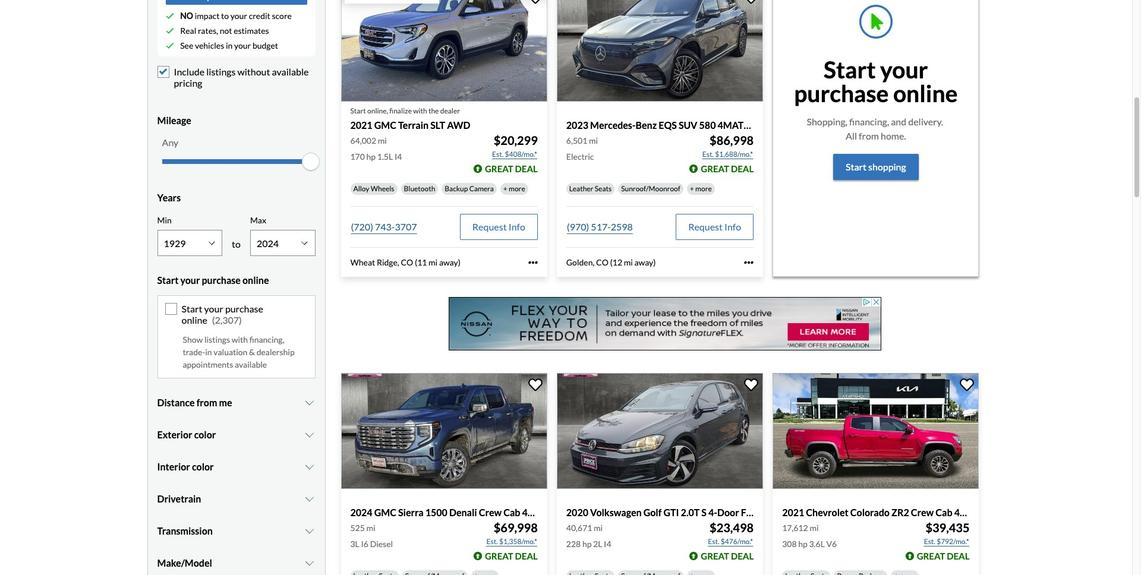 Task type: describe. For each thing, give the bounding box(es) containing it.
request info for 3707
[[473, 221, 526, 233]]

electric
[[567, 152, 594, 162]]

chevron down image for from
[[304, 398, 316, 408]]

mi for $23,498
[[594, 523, 603, 534]]

start shopping
[[846, 161, 907, 172]]

great deal for $20,299
[[485, 164, 538, 174]]

alloy wheels
[[354, 184, 395, 193]]

financing, inside show listings with financing, trade-in valuation & dealership appointments available
[[250, 335, 285, 345]]

great deal for $69,998
[[485, 551, 538, 562]]

$408/mo.*
[[505, 150, 538, 159]]

all
[[846, 130, 858, 141]]

2 co from the left
[[597, 258, 609, 268]]

deal for $39,435
[[948, 551, 970, 562]]

2 4wd from the left
[[955, 507, 978, 519]]

(12
[[611, 258, 623, 268]]

743-
[[375, 221, 395, 233]]

check image for see vehicles in your budget
[[166, 42, 174, 50]]

est. $1,688/mo.* button
[[702, 149, 754, 161]]

shopping,
[[807, 116, 848, 127]]

no
[[180, 11, 193, 21]]

chevron down image for transmission
[[304, 527, 316, 536]]

est. for $39,435
[[925, 538, 936, 547]]

est. $792/mo.* button
[[924, 537, 970, 548]]

&
[[249, 347, 255, 357]]

17,612
[[783, 523, 809, 534]]

any
[[162, 137, 179, 148]]

distance from me button
[[157, 388, 316, 418]]

ellipsis h image for wheat ridge, co (11 mi away)
[[529, 258, 538, 268]]

1.5l
[[378, 152, 393, 162]]

2023 mercedes-benz eqs suv 580 4matic awd
[[567, 119, 779, 131]]

available inside include listings without available pricing
[[272, 66, 309, 77]]

door
[[718, 507, 740, 519]]

check image
[[166, 12, 174, 20]]

interior color
[[157, 461, 214, 473]]

shopping
[[869, 161, 907, 172]]

awd inside start online, finalize with the dealer 2021 gmc terrain slt awd
[[447, 119, 471, 131]]

eqs
[[659, 119, 677, 131]]

64,002 mi 170 hp 1.5l i4
[[351, 136, 402, 162]]

your up and
[[881, 56, 929, 83]]

exterior
[[157, 429, 192, 441]]

mileage
[[157, 114, 191, 126]]

make/model
[[157, 558, 212, 569]]

online inside the start your purchase online dropdown button
[[243, 275, 269, 286]]

available inside show listings with financing, trade-in valuation & dealership appointments available
[[235, 360, 267, 370]]

$1,688/mo.*
[[716, 150, 754, 159]]

request info for 2598
[[689, 221, 742, 233]]

diesel
[[370, 540, 393, 550]]

580
[[700, 119, 716, 131]]

rates,
[[198, 26, 218, 36]]

1 co from the left
[[401, 258, 414, 268]]

start inside start online, finalize with the dealer 2021 gmc terrain slt awd
[[351, 106, 366, 115]]

2 crew from the left
[[912, 507, 935, 519]]

mercedes-
[[591, 119, 636, 131]]

mi right (11 at the left of page
[[429, 258, 438, 268]]

info for (720) 743-3707
[[509, 221, 526, 233]]

your down estimates
[[234, 41, 251, 51]]

transmission button
[[157, 517, 316, 546]]

start online, finalize with the dealer 2021 gmc terrain slt awd
[[351, 106, 471, 131]]

$20,299 est. $408/mo.*
[[492, 133, 538, 159]]

years button
[[157, 183, 316, 213]]

cherry red tintcoat 2021 chevrolet colorado zr2 crew cab 4wd pickup truck four-wheel drive automatic image
[[773, 373, 980, 489]]

4-
[[709, 507, 718, 519]]

1 4wd from the left
[[523, 507, 545, 519]]

great deal for $86,998
[[701, 164, 754, 174]]

0 vertical spatial purchase
[[795, 80, 889, 107]]

2 cab from the left
[[936, 507, 953, 519]]

from inside dropdown button
[[197, 397, 217, 408]]

request info button for (970) 517-2598
[[676, 214, 754, 240]]

2024 gmc sierra 1500 denali crew cab 4wd
[[351, 507, 545, 519]]

finalize
[[390, 106, 412, 115]]

drivetrain
[[157, 493, 201, 505]]

delivery.
[[909, 116, 944, 127]]

2 + from the left
[[690, 184, 695, 193]]

(720) 743-3707
[[351, 221, 417, 233]]

shopping, financing, and delivery. all from home.
[[807, 116, 946, 141]]

valuation
[[214, 347, 248, 357]]

zr2
[[892, 507, 910, 519]]

mi right (12
[[624, 258, 633, 268]]

from inside shopping, financing, and delivery. all from home.
[[859, 130, 880, 141]]

leather seats
[[570, 184, 612, 193]]

$476/mo.*
[[721, 538, 754, 547]]

estimates
[[234, 26, 269, 36]]

dealership
[[257, 347, 295, 357]]

distance from me
[[157, 397, 232, 408]]

downpour metallic 2024 gmc sierra 1500 denali crew cab 4wd pickup truck four-wheel drive automatic image
[[341, 373, 548, 489]]

your up (2,307)
[[204, 304, 224, 315]]

purchase inside the start your purchase online dropdown button
[[202, 275, 241, 286]]

max
[[250, 215, 266, 225]]

interior
[[157, 461, 190, 473]]

2020
[[567, 507, 589, 519]]

2l
[[594, 540, 603, 550]]

hp for $39,435
[[799, 540, 808, 550]]

golf
[[644, 507, 662, 519]]

great deal for $39,435
[[918, 551, 970, 562]]

1 away) from the left
[[439, 258, 461, 268]]

chevrolet
[[807, 507, 849, 519]]

chevron down image for drivetrain
[[304, 495, 316, 504]]

hp for $23,498
[[583, 540, 592, 550]]

mi for $39,435
[[810, 523, 819, 534]]

wheat
[[351, 258, 375, 268]]

wheat ridge, co (11 mi away)
[[351, 258, 461, 268]]

and
[[892, 116, 907, 127]]

real rates, not estimates
[[180, 26, 269, 36]]

525 mi 3l i6 diesel
[[351, 523, 393, 550]]

est. $408/mo.* button
[[492, 149, 538, 161]]

budget
[[253, 41, 278, 51]]

gmc inside start online, finalize with the dealer 2021 gmc terrain slt awd
[[375, 119, 397, 131]]

est. for $20,299
[[492, 150, 504, 159]]

great for $23,498
[[701, 551, 730, 562]]

info for (970) 517-2598
[[725, 221, 742, 233]]

show
[[183, 335, 203, 345]]

advertisement region
[[449, 297, 882, 351]]

1 + more from the left
[[504, 184, 526, 193]]

colorado
[[851, 507, 890, 519]]

check image for real rates, not estimates
[[166, 27, 174, 35]]

trade-
[[183, 347, 205, 357]]

3707
[[395, 221, 417, 233]]

quicksilver metallic 2021 gmc terrain slt awd suv / crossover four-wheel drive 9-speed automatic image
[[341, 0, 548, 102]]

score
[[272, 11, 292, 21]]

v6
[[827, 540, 838, 550]]

denali
[[450, 507, 477, 519]]

listings for include
[[207, 66, 236, 77]]

chevron down image for interior color
[[304, 463, 316, 472]]

(11
[[415, 258, 427, 268]]



Task type: locate. For each thing, give the bounding box(es) containing it.
1 gmc from the top
[[375, 119, 397, 131]]

1 horizontal spatial awd
[[755, 119, 779, 131]]

1 request info button from the left
[[460, 214, 538, 240]]

3 chevron down image from the top
[[304, 559, 316, 568]]

from right all
[[859, 130, 880, 141]]

517-
[[591, 221, 611, 233]]

ellipsis h image for golden, co (12 mi away)
[[745, 258, 754, 268]]

3.6l
[[810, 540, 825, 550]]

s
[[702, 507, 707, 519]]

dark iron blue metallic 2020 volkswagen golf gti 2.0t s 4-door fwd hatchback front-wheel drive 7-speed automatic image
[[557, 373, 764, 489]]

est. down $23,498
[[709, 538, 720, 547]]

4wd up $69,998
[[523, 507, 545, 519]]

1 horizontal spatial request
[[689, 221, 723, 233]]

chevron down image
[[304, 463, 316, 472], [304, 495, 316, 504], [304, 527, 316, 536]]

2021 up 17,612
[[783, 507, 805, 519]]

deal for $86,998
[[732, 164, 754, 174]]

mi right 6,501
[[589, 136, 598, 146]]

1 crew from the left
[[479, 507, 502, 519]]

0 vertical spatial i4
[[395, 152, 402, 162]]

credit
[[249, 11, 271, 21]]

2021
[[351, 119, 373, 131], [783, 507, 805, 519]]

1 vertical spatial start your purchase online
[[157, 275, 269, 286]]

6,501
[[567, 136, 588, 146]]

0 vertical spatial gmc
[[375, 119, 397, 131]]

0 vertical spatial start your purchase online
[[795, 56, 958, 107]]

1 vertical spatial in
[[205, 347, 212, 357]]

+ more down est. $1,688/mo.* button
[[690, 184, 712, 193]]

listings for show
[[205, 335, 230, 345]]

0 vertical spatial chevron down image
[[304, 463, 316, 472]]

show listings with financing, trade-in valuation & dealership appointments available
[[183, 335, 295, 370]]

2 horizontal spatial online
[[894, 80, 958, 107]]

hp
[[367, 152, 376, 162], [583, 540, 592, 550], [799, 540, 808, 550]]

1 vertical spatial gmc
[[375, 507, 397, 519]]

financing, up dealership
[[250, 335, 285, 345]]

interior color button
[[157, 452, 316, 482]]

gmc right 2024
[[375, 507, 397, 519]]

1 chevron down image from the top
[[304, 463, 316, 472]]

great deal for $23,498
[[701, 551, 754, 562]]

i4
[[395, 152, 402, 162], [604, 540, 612, 550]]

awd down dealer at the left of page
[[447, 119, 471, 131]]

1 vertical spatial chevron down image
[[304, 430, 316, 440]]

1 horizontal spatial from
[[859, 130, 880, 141]]

mi
[[378, 136, 387, 146], [589, 136, 598, 146], [429, 258, 438, 268], [624, 258, 633, 268], [367, 523, 376, 534], [594, 523, 603, 534], [810, 523, 819, 534]]

0 horizontal spatial online
[[182, 315, 207, 326]]

listings down see vehicles in your budget
[[207, 66, 236, 77]]

1 vertical spatial online
[[243, 275, 269, 286]]

start inside dropdown button
[[157, 275, 179, 286]]

hp for $20,299
[[367, 152, 376, 162]]

check image left see
[[166, 42, 174, 50]]

228
[[567, 540, 581, 550]]

chevron down image for color
[[304, 430, 316, 440]]

great deal down est. $476/mo.* button
[[701, 551, 754, 562]]

0 vertical spatial listings
[[207, 66, 236, 77]]

0 vertical spatial to
[[221, 11, 229, 21]]

4wd
[[523, 507, 545, 519], [955, 507, 978, 519]]

great deal down 'est. $408/mo.*' button
[[485, 164, 538, 174]]

1 horizontal spatial request info button
[[676, 214, 754, 240]]

1 horizontal spatial request info
[[689, 221, 742, 233]]

+
[[504, 184, 508, 193], [690, 184, 695, 193]]

0 horizontal spatial from
[[197, 397, 217, 408]]

est. down $20,299
[[492, 150, 504, 159]]

color right interior
[[192, 461, 214, 473]]

1 horizontal spatial financing,
[[850, 116, 890, 127]]

color for interior color
[[192, 461, 214, 473]]

est. for $23,498
[[709, 538, 720, 547]]

more down 'est. $408/mo.*' button
[[509, 184, 526, 193]]

hp right 170
[[367, 152, 376, 162]]

check image
[[166, 27, 174, 35], [166, 42, 174, 50]]

2 ellipsis h image from the left
[[745, 258, 754, 268]]

to up the start your purchase online dropdown button
[[232, 239, 241, 250]]

1 horizontal spatial crew
[[912, 507, 935, 519]]

est. inside $86,998 est. $1,688/mo.*
[[703, 150, 714, 159]]

1 vertical spatial color
[[192, 461, 214, 473]]

mi up 1.5l
[[378, 136, 387, 146]]

0 vertical spatial with
[[414, 106, 427, 115]]

benz
[[636, 119, 657, 131]]

mi up 3.6l
[[810, 523, 819, 534]]

0 vertical spatial chevron down image
[[304, 398, 316, 408]]

me
[[219, 397, 232, 408]]

est. for $86,998
[[703, 150, 714, 159]]

available down "&"
[[235, 360, 267, 370]]

i4 right the 2l
[[604, 540, 612, 550]]

purchase
[[795, 80, 889, 107], [202, 275, 241, 286], [225, 304, 263, 315]]

0 vertical spatial in
[[226, 41, 233, 51]]

17,612 mi 308 hp 3.6l v6
[[783, 523, 838, 550]]

backup camera
[[445, 184, 494, 193]]

2 vertical spatial chevron down image
[[304, 559, 316, 568]]

2 request from the left
[[689, 221, 723, 233]]

mi inside 17,612 mi 308 hp 3.6l v6
[[810, 523, 819, 534]]

mi for $86,998
[[589, 136, 598, 146]]

pricing
[[174, 78, 203, 89]]

i4 for $23,498
[[604, 540, 612, 550]]

home.
[[881, 130, 907, 141]]

1 horizontal spatial co
[[597, 258, 609, 268]]

1 horizontal spatial away)
[[635, 258, 656, 268]]

no impact to your credit score
[[180, 11, 292, 21]]

great for $86,998
[[701, 164, 730, 174]]

start your purchase online up and
[[795, 56, 958, 107]]

0 horizontal spatial i4
[[395, 152, 402, 162]]

seats
[[595, 184, 612, 193]]

0 vertical spatial financing,
[[850, 116, 890, 127]]

deal down $476/mo.*
[[732, 551, 754, 562]]

your up estimates
[[231, 11, 247, 21]]

mi inside 64,002 mi 170 hp 1.5l i4
[[378, 136, 387, 146]]

1 vertical spatial purchase
[[202, 275, 241, 286]]

est. inside $69,998 est. $1,358/mo.*
[[487, 538, 498, 547]]

co left (12
[[597, 258, 609, 268]]

1 vertical spatial from
[[197, 397, 217, 408]]

1 cab from the left
[[504, 507, 521, 519]]

1 horizontal spatial cab
[[936, 507, 953, 519]]

your up show
[[180, 275, 200, 286]]

0 horizontal spatial with
[[232, 335, 248, 345]]

2 info from the left
[[725, 221, 742, 233]]

hp left the 2l
[[583, 540, 592, 550]]

see
[[180, 41, 193, 51]]

deal for $23,498
[[732, 551, 754, 562]]

0 horizontal spatial request info
[[473, 221, 526, 233]]

start your purchase online inside dropdown button
[[157, 275, 269, 286]]

distance
[[157, 397, 195, 408]]

1 horizontal spatial to
[[232, 239, 241, 250]]

co left (11 at the left of page
[[401, 258, 414, 268]]

check image down check image
[[166, 27, 174, 35]]

crew
[[479, 507, 502, 519], [912, 507, 935, 519]]

est. for $69,998
[[487, 538, 498, 547]]

in up 'appointments'
[[205, 347, 212, 357]]

request for 3707
[[473, 221, 507, 233]]

appointments
[[183, 360, 233, 370]]

2 awd from the left
[[755, 119, 779, 131]]

financing, up all
[[850, 116, 890, 127]]

away) right (12
[[635, 258, 656, 268]]

start your purchase online button
[[157, 266, 316, 296]]

info
[[509, 221, 526, 233], [725, 221, 742, 233]]

awd right 4matic
[[755, 119, 779, 131]]

wheels
[[371, 184, 395, 193]]

1 horizontal spatial + more
[[690, 184, 712, 193]]

0 vertical spatial from
[[859, 130, 880, 141]]

mi inside 525 mi 3l i6 diesel
[[367, 523, 376, 534]]

camera
[[470, 184, 494, 193]]

2 more from the left
[[696, 184, 712, 193]]

listings inside include listings without available pricing
[[207, 66, 236, 77]]

1 request from the left
[[473, 221, 507, 233]]

0 horizontal spatial financing,
[[250, 335, 285, 345]]

2020 volkswagen golf gti 2.0t s 4-door fwd
[[567, 507, 764, 519]]

$23,498 est. $476/mo.*
[[709, 521, 754, 547]]

slt
[[431, 119, 446, 131]]

0 horizontal spatial request
[[473, 221, 507, 233]]

your inside dropdown button
[[180, 275, 200, 286]]

with up valuation
[[232, 335, 248, 345]]

vehicles
[[195, 41, 224, 51]]

fwd
[[742, 507, 764, 519]]

request info button for (720) 743-3707
[[460, 214, 538, 240]]

i4 inside 64,002 mi 170 hp 1.5l i4
[[395, 152, 402, 162]]

1 horizontal spatial online
[[243, 275, 269, 286]]

great for $20,299
[[485, 164, 514, 174]]

ellipsis h image
[[529, 258, 538, 268], [745, 258, 754, 268]]

1 horizontal spatial 2021
[[783, 507, 805, 519]]

cab up $69,998
[[504, 507, 521, 519]]

0 horizontal spatial request info button
[[460, 214, 538, 240]]

2 chevron down image from the top
[[304, 495, 316, 504]]

0 vertical spatial online
[[894, 80, 958, 107]]

2 vertical spatial online
[[182, 315, 207, 326]]

deal down '$1,688/mo.*'
[[732, 164, 754, 174]]

0 vertical spatial color
[[194, 429, 216, 441]]

hp inside 64,002 mi 170 hp 1.5l i4
[[367, 152, 376, 162]]

terrain
[[398, 119, 429, 131]]

color for exterior color
[[194, 429, 216, 441]]

chevron down image inside interior color dropdown button
[[304, 463, 316, 472]]

$39,435 est. $792/mo.*
[[925, 521, 970, 547]]

2021 inside start online, finalize with the dealer 2021 gmc terrain slt awd
[[351, 119, 373, 131]]

4matic
[[718, 119, 754, 131]]

drivetrain button
[[157, 485, 316, 514]]

est. left $1,358/mo.*
[[487, 538, 498, 547]]

in inside show listings with financing, trade-in valuation & dealership appointments available
[[205, 347, 212, 357]]

1 horizontal spatial +
[[690, 184, 695, 193]]

0 horizontal spatial in
[[205, 347, 212, 357]]

2598
[[611, 221, 633, 233]]

start inside button
[[846, 161, 867, 172]]

1 + from the left
[[504, 184, 508, 193]]

2 vertical spatial purchase
[[225, 304, 263, 315]]

0 horizontal spatial co
[[401, 258, 414, 268]]

hp inside 17,612 mi 308 hp 3.6l v6
[[799, 540, 808, 550]]

+ more right the "camera"
[[504, 184, 526, 193]]

chevron down image inside make/model dropdown button
[[304, 559, 316, 568]]

1 horizontal spatial info
[[725, 221, 742, 233]]

from left me
[[197, 397, 217, 408]]

crew right zr2
[[912, 507, 935, 519]]

with inside show listings with financing, trade-in valuation & dealership appointments available
[[232, 335, 248, 345]]

2021 up '64,002'
[[351, 119, 373, 131]]

start your purchase online down the start your purchase online dropdown button
[[182, 304, 263, 326]]

mi inside 40,671 mi 228 hp 2l i4
[[594, 523, 603, 534]]

2 chevron down image from the top
[[304, 430, 316, 440]]

mi for $20,299
[[378, 136, 387, 146]]

1 vertical spatial listings
[[205, 335, 230, 345]]

great for $69,998
[[485, 551, 514, 562]]

chevron down image inside distance from me dropdown button
[[304, 398, 316, 408]]

available down budget
[[272, 66, 309, 77]]

0 horizontal spatial ellipsis h image
[[529, 258, 538, 268]]

3l
[[351, 540, 360, 550]]

golden, co (12 mi away)
[[567, 258, 656, 268]]

1 vertical spatial available
[[235, 360, 267, 370]]

volkswagen
[[591, 507, 642, 519]]

est. down $39,435
[[925, 538, 936, 547]]

1 ellipsis h image from the left
[[529, 258, 538, 268]]

1 horizontal spatial hp
[[583, 540, 592, 550]]

1 more from the left
[[509, 184, 526, 193]]

0 horizontal spatial + more
[[504, 184, 526, 193]]

financing, inside shopping, financing, and delivery. all from home.
[[850, 116, 890, 127]]

0 vertical spatial 2021
[[351, 119, 373, 131]]

your
[[231, 11, 247, 21], [234, 41, 251, 51], [881, 56, 929, 83], [180, 275, 200, 286], [204, 304, 224, 315]]

1500
[[426, 507, 448, 519]]

more down est. $1,688/mo.* button
[[696, 184, 712, 193]]

1 request info from the left
[[473, 221, 526, 233]]

1 vertical spatial 2021
[[783, 507, 805, 519]]

mileage button
[[157, 106, 316, 135]]

1 horizontal spatial with
[[414, 106, 427, 115]]

chevron down image
[[304, 398, 316, 408], [304, 430, 316, 440], [304, 559, 316, 568]]

transmission
[[157, 526, 213, 537]]

0 horizontal spatial 4wd
[[523, 507, 545, 519]]

0 vertical spatial available
[[272, 66, 309, 77]]

hp inside 40,671 mi 228 hp 2l i4
[[583, 540, 592, 550]]

2 away) from the left
[[635, 258, 656, 268]]

3 chevron down image from the top
[[304, 527, 316, 536]]

1 vertical spatial i4
[[604, 540, 612, 550]]

2 vertical spatial chevron down image
[[304, 527, 316, 536]]

2 check image from the top
[[166, 42, 174, 50]]

exterior color button
[[157, 420, 316, 450]]

crew right "denali"
[[479, 507, 502, 519]]

est.
[[492, 150, 504, 159], [703, 150, 714, 159], [487, 538, 498, 547], [709, 538, 720, 547], [925, 538, 936, 547]]

mi for $69,998
[[367, 523, 376, 534]]

sierra
[[398, 507, 424, 519]]

0 vertical spatial check image
[[166, 27, 174, 35]]

listings inside show listings with financing, trade-in valuation & dealership appointments available
[[205, 335, 230, 345]]

color
[[194, 429, 216, 441], [192, 461, 214, 473]]

1 vertical spatial to
[[232, 239, 241, 250]]

great down 'est. $408/mo.*' button
[[485, 164, 514, 174]]

start your purchase online up (2,307)
[[157, 275, 269, 286]]

selenite grey metallic 2023 mercedes-benz eqs suv 580 4matic awd suv / crossover all-wheel drive automatic image
[[557, 0, 764, 102]]

great down est. $1,688/mo.* button
[[701, 164, 730, 174]]

est. inside $39,435 est. $792/mo.*
[[925, 538, 936, 547]]

2 + more from the left
[[690, 184, 712, 193]]

with inside start online, finalize with the dealer 2021 gmc terrain slt awd
[[414, 106, 427, 115]]

in down not
[[226, 41, 233, 51]]

not
[[220, 26, 232, 36]]

4wd up $39,435
[[955, 507, 978, 519]]

deal down $792/mo.*
[[948, 551, 970, 562]]

0 horizontal spatial awd
[[447, 119, 471, 131]]

mi inside 6,501 mi electric
[[589, 136, 598, 146]]

0 horizontal spatial info
[[509, 221, 526, 233]]

(970)
[[567, 221, 590, 233]]

(970) 517-2598
[[567, 221, 633, 233]]

0 horizontal spatial 2021
[[351, 119, 373, 131]]

1 vertical spatial check image
[[166, 42, 174, 50]]

cab up $39,435
[[936, 507, 953, 519]]

available
[[272, 66, 309, 77], [235, 360, 267, 370]]

chevron down image inside transmission dropdown button
[[304, 527, 316, 536]]

gmc down online,
[[375, 119, 397, 131]]

request for 2598
[[689, 221, 723, 233]]

est. inside $20,299 est. $408/mo.*
[[492, 150, 504, 159]]

away)
[[439, 258, 461, 268], [635, 258, 656, 268]]

1 awd from the left
[[447, 119, 471, 131]]

6,501 mi electric
[[567, 136, 598, 162]]

deal down $1,358/mo.*
[[515, 551, 538, 562]]

64,002
[[351, 136, 377, 146]]

+ more
[[504, 184, 526, 193], [690, 184, 712, 193]]

great down est. $1,358/mo.* "button" in the bottom left of the page
[[485, 551, 514, 562]]

2 gmc from the top
[[375, 507, 397, 519]]

est. inside $23,498 est. $476/mo.*
[[709, 538, 720, 547]]

2 vertical spatial start your purchase online
[[182, 304, 263, 326]]

start shopping button
[[834, 154, 919, 180]]

1 horizontal spatial in
[[226, 41, 233, 51]]

1 horizontal spatial i4
[[604, 540, 612, 550]]

2 request info from the left
[[689, 221, 742, 233]]

mi up the 2l
[[594, 523, 603, 534]]

1 vertical spatial chevron down image
[[304, 495, 316, 504]]

1 horizontal spatial available
[[272, 66, 309, 77]]

2023
[[567, 119, 589, 131]]

away) right (11 at the left of page
[[439, 258, 461, 268]]

308
[[783, 540, 797, 550]]

great down est. $476/mo.* button
[[701, 551, 730, 562]]

+ right sunroof/moonroof
[[690, 184, 695, 193]]

1 horizontal spatial 4wd
[[955, 507, 978, 519]]

listings up valuation
[[205, 335, 230, 345]]

0 horizontal spatial available
[[235, 360, 267, 370]]

1 horizontal spatial ellipsis h image
[[745, 258, 754, 268]]

great for $39,435
[[918, 551, 946, 562]]

2024
[[351, 507, 373, 519]]

(2,307)
[[212, 315, 242, 326]]

40,671
[[567, 523, 593, 534]]

0 horizontal spatial +
[[504, 184, 508, 193]]

deal down $408/mo.*
[[515, 164, 538, 174]]

$1,358/mo.*
[[500, 538, 538, 547]]

bluetooth
[[404, 184, 436, 193]]

2 horizontal spatial hp
[[799, 540, 808, 550]]

1 horizontal spatial more
[[696, 184, 712, 193]]

0 horizontal spatial to
[[221, 11, 229, 21]]

est. left '$1,688/mo.*'
[[703, 150, 714, 159]]

mi right 525
[[367, 523, 376, 534]]

0 horizontal spatial crew
[[479, 507, 502, 519]]

1 info from the left
[[509, 221, 526, 233]]

hp right 308 at right bottom
[[799, 540, 808, 550]]

0 horizontal spatial hp
[[367, 152, 376, 162]]

i4 inside 40,671 mi 228 hp 2l i4
[[604, 540, 612, 550]]

+ right the "camera"
[[504, 184, 508, 193]]

sunroof/moonroof
[[622, 184, 681, 193]]

1 vertical spatial with
[[232, 335, 248, 345]]

1 chevron down image from the top
[[304, 398, 316, 408]]

i4 right 1.5l
[[395, 152, 402, 162]]

color right exterior
[[194, 429, 216, 441]]

0 horizontal spatial more
[[509, 184, 526, 193]]

great deal down est. $792/mo.* button
[[918, 551, 970, 562]]

525
[[351, 523, 365, 534]]

(970) 517-2598 button
[[567, 214, 634, 240]]

deal for $69,998
[[515, 551, 538, 562]]

see vehicles in your budget
[[180, 41, 278, 51]]

deal for $20,299
[[515, 164, 538, 174]]

(720) 743-3707 button
[[351, 214, 418, 240]]

1 check image from the top
[[166, 27, 174, 35]]

chevron down image inside exterior color dropdown button
[[304, 430, 316, 440]]

$792/mo.*
[[937, 538, 970, 547]]

great deal down est. $1,358/mo.* "button" in the bottom left of the page
[[485, 551, 538, 562]]

with left the
[[414, 106, 427, 115]]

0 horizontal spatial cab
[[504, 507, 521, 519]]

great deal down est. $1,688/mo.* button
[[701, 164, 754, 174]]

chevron down image inside drivetrain dropdown button
[[304, 495, 316, 504]]

0 horizontal spatial away)
[[439, 258, 461, 268]]

i4 for $20,299
[[395, 152, 402, 162]]

1 vertical spatial financing,
[[250, 335, 285, 345]]

to up real rates, not estimates
[[221, 11, 229, 21]]

2 request info button from the left
[[676, 214, 754, 240]]

ridge,
[[377, 258, 400, 268]]

great down est. $792/mo.* button
[[918, 551, 946, 562]]

170
[[351, 152, 365, 162]]



Task type: vqa. For each thing, say whether or not it's contained in the screenshot.
at inside 1,370 GREAT DEALS OUT OF 16,901 LISTINGS STARTING AT $6,300
no



